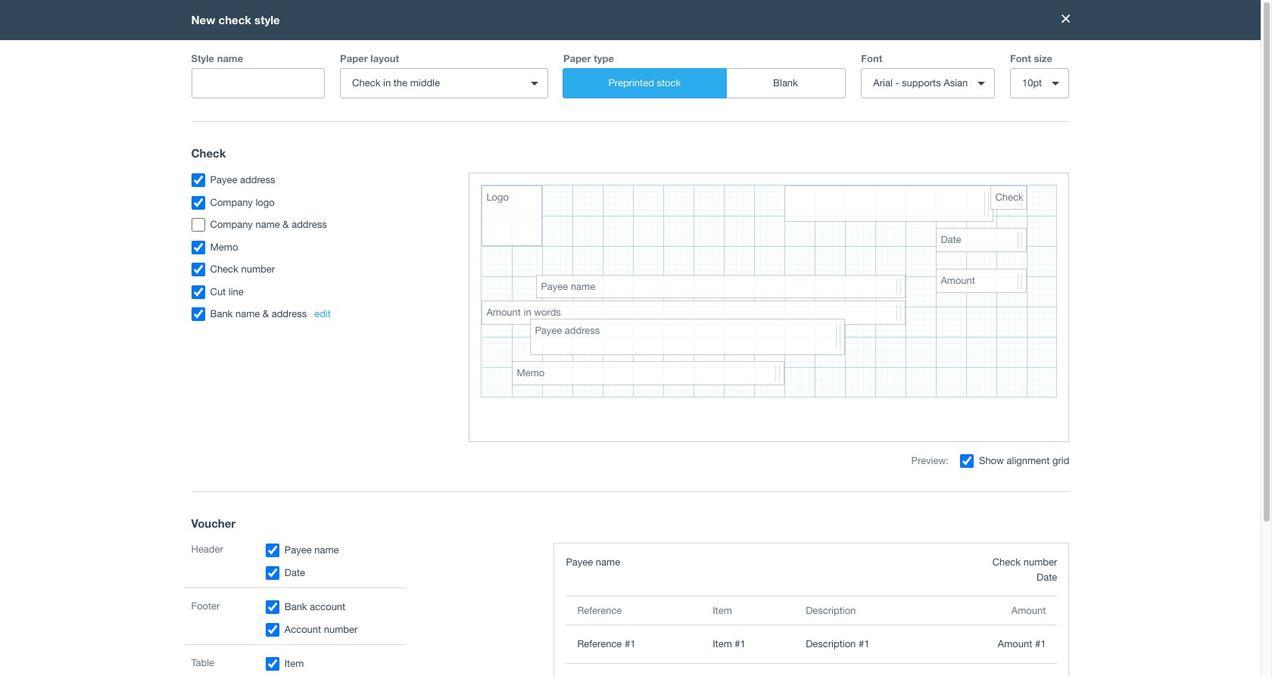 Task type: vqa. For each thing, say whether or not it's contained in the screenshot.
Choose a plan to buy in the top right of the page
no



Task type: locate. For each thing, give the bounding box(es) containing it.
paper left layout:
[[292, 217, 313, 227]]

lane
[[726, 238, 744, 248]]

supports
[[344, 244, 380, 254]]

company details loopertoo 54 long lane apt 33 raleigh nv werf united states minor outlying islands
[[694, 217, 782, 292]]

check down description
[[572, 308, 594, 318]]

werf
[[743, 260, 765, 270]]

asian
[[383, 244, 406, 254]]

raleigh
[[694, 260, 727, 270]]

include name of payee company logo
[[303, 297, 363, 329]]

0 horizontal spatial check
[[284, 101, 339, 122]]

0 horizontal spatial company
[[303, 319, 337, 329]]

name
[[333, 297, 353, 306]]

paper left type:
[[292, 231, 313, 240]]

company
[[694, 217, 733, 227], [303, 319, 337, 329]]

states
[[726, 271, 754, 281]]

options
[[939, 192, 971, 202]]

united
[[694, 271, 723, 281]]

with
[[415, 217, 433, 227]]

layout:
[[316, 217, 341, 227]]

1 paper from the top
[[292, 217, 313, 227]]

long
[[706, 238, 724, 248]]

0 vertical spatial company
[[694, 217, 733, 227]]

0 vertical spatial paper
[[292, 217, 313, 227]]

2
[[436, 217, 441, 227]]

svg image
[[1048, 56, 1058, 65]]

check left ›
[[284, 101, 339, 122]]

styles
[[344, 101, 397, 122]]

settings
[[333, 91, 362, 101]]

upload
[[879, 233, 905, 242]]

company up loopertoo
[[694, 217, 733, 227]]

check
[[351, 217, 375, 227]]

paper
[[292, 217, 313, 227], [292, 231, 313, 240]]

organization settings link
[[284, 91, 362, 101]]

languages,
[[408, 244, 453, 254]]

1 vertical spatial paper
[[292, 231, 313, 240]]

1 vertical spatial check
[[572, 308, 594, 318]]

arial
[[314, 244, 333, 254]]

check
[[284, 101, 339, 122], [572, 308, 594, 318]]

company down payee
[[303, 319, 337, 329]]

vouchers
[[444, 217, 481, 227]]

(on
[[378, 217, 392, 227]]

0 vertical spatial check
[[284, 101, 339, 122]]

1 horizontal spatial company
[[694, 217, 733, 227]]

1 vertical spatial company
[[303, 319, 337, 329]]

check inside organization settings › check styles
[[284, 101, 339, 122]]

account
[[593, 285, 621, 295]]

bank
[[572, 285, 590, 295]]



Task type: describe. For each thing, give the bounding box(es) containing it.
company inside include name of payee company logo
[[303, 319, 337, 329]]

outlying
[[694, 282, 733, 292]]

33
[[709, 249, 718, 259]]

›
[[364, 91, 368, 101]]

details
[[735, 217, 763, 227]]

logo
[[907, 233, 925, 242]]

date
[[489, 285, 506, 295]]

10pt
[[456, 244, 475, 254]]

bank account
[[572, 285, 621, 295]]

54
[[694, 238, 703, 248]]

item
[[489, 297, 506, 306]]

nv
[[730, 260, 740, 270]]

islands
[[735, 282, 768, 292]]

organization
[[284, 91, 330, 101]]

description
[[572, 297, 613, 306]]

paper layout: 1 check (on top) with 2 vouchers paper type: arial – supports asian languages, 10pt
[[292, 217, 481, 254]]

top)
[[395, 217, 412, 227]]

upload logo link
[[823, 217, 982, 302]]

2 paper from the top
[[292, 231, 313, 240]]

logo
[[340, 319, 355, 329]]

apt
[[694, 249, 706, 259]]

company inside "company details loopertoo 54 long lane apt 33 raleigh nv werf united states minor outlying islands"
[[694, 217, 733, 227]]

upload logo
[[879, 233, 925, 242]]

minor
[[756, 271, 782, 281]]

1 horizontal spatial check
[[572, 308, 594, 318]]

number
[[597, 308, 625, 318]]

organization settings › check styles
[[284, 91, 397, 122]]

–
[[336, 244, 341, 254]]

check number
[[572, 308, 625, 318]]

of
[[356, 297, 363, 306]]

loopertoo
[[694, 227, 732, 237]]

payee
[[303, 307, 325, 317]]

total
[[489, 308, 506, 318]]

type:
[[316, 231, 335, 240]]

include
[[303, 297, 330, 306]]

1
[[344, 217, 349, 227]]



